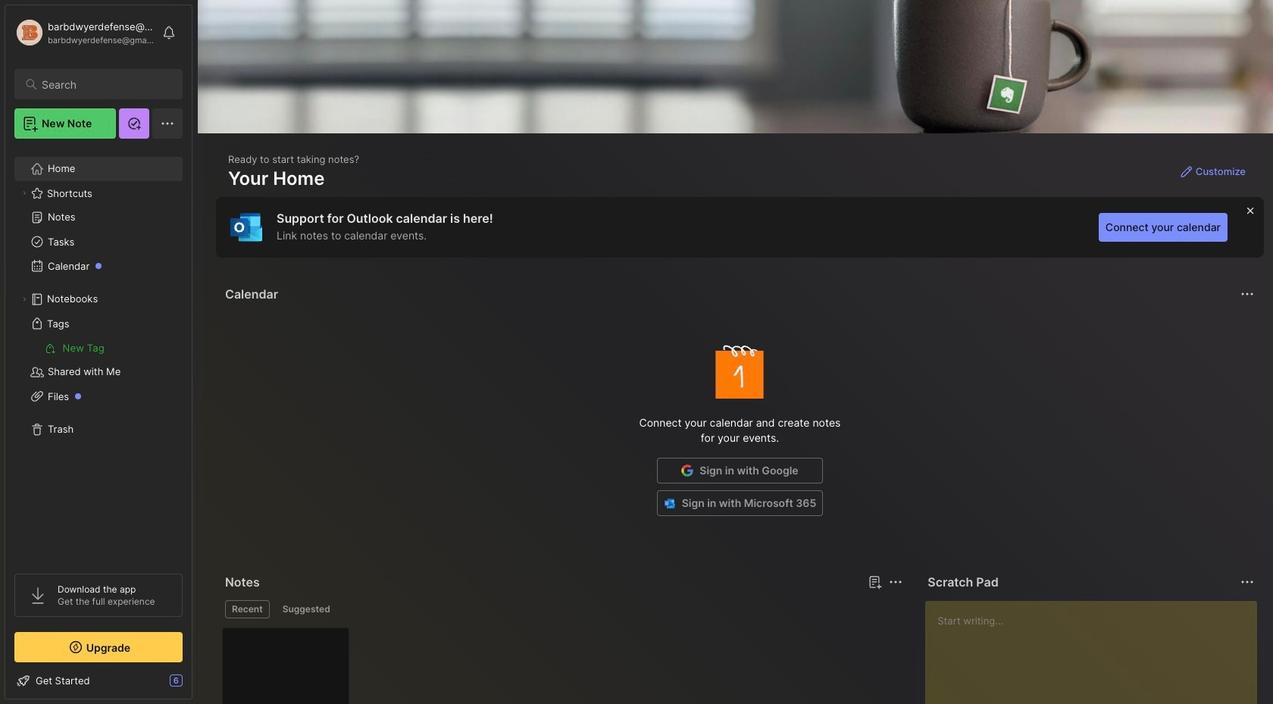 Task type: locate. For each thing, give the bounding box(es) containing it.
1 horizontal spatial more actions image
[[1238, 285, 1257, 303]]

1 tab from the left
[[225, 600, 270, 618]]

None search field
[[42, 75, 169, 93]]

expand notebooks image
[[20, 295, 29, 304]]

1 vertical spatial more actions image
[[887, 573, 905, 591]]

group
[[14, 336, 182, 360]]

Help and Learning task checklist field
[[5, 668, 192, 693]]

0 horizontal spatial tab
[[225, 600, 270, 618]]

2 tab from the left
[[276, 600, 337, 618]]

Account field
[[14, 17, 155, 48]]

tab
[[225, 600, 270, 618], [276, 600, 337, 618]]

tab list
[[225, 600, 901, 618]]

1 horizontal spatial tab
[[276, 600, 337, 618]]

0 vertical spatial more actions image
[[1238, 285, 1257, 303]]

Search text field
[[42, 77, 169, 92]]

tree
[[5, 148, 192, 560]]

none search field inside the main element
[[42, 75, 169, 93]]

more actions image
[[1238, 285, 1257, 303], [887, 573, 905, 591]]

More actions field
[[1237, 283, 1258, 305], [885, 571, 907, 593], [1237, 571, 1258, 593]]



Task type: vqa. For each thing, say whether or not it's contained in the screenshot.
Expand note IMAGE
no



Task type: describe. For each thing, give the bounding box(es) containing it.
group inside tree
[[14, 336, 182, 360]]

tree inside the main element
[[5, 148, 192, 560]]

main element
[[0, 0, 197, 704]]

more actions image
[[1238, 573, 1257, 591]]

Start writing… text field
[[938, 601, 1257, 704]]

click to collapse image
[[191, 676, 203, 694]]

0 horizontal spatial more actions image
[[887, 573, 905, 591]]



